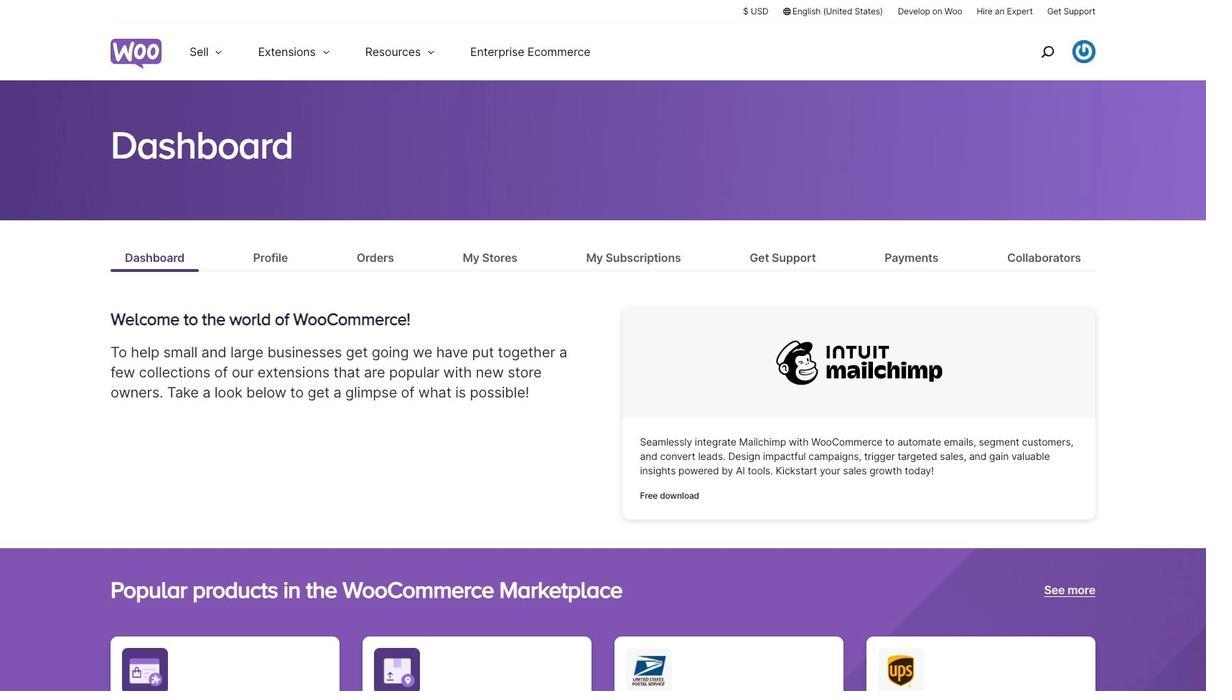 Task type: describe. For each thing, give the bounding box(es) containing it.
service navigation menu element
[[1011, 28, 1096, 75]]



Task type: locate. For each thing, give the bounding box(es) containing it.
open account menu image
[[1073, 40, 1096, 63]]

search image
[[1037, 40, 1060, 63]]



Task type: vqa. For each thing, say whether or not it's contained in the screenshot.
Resources
no



